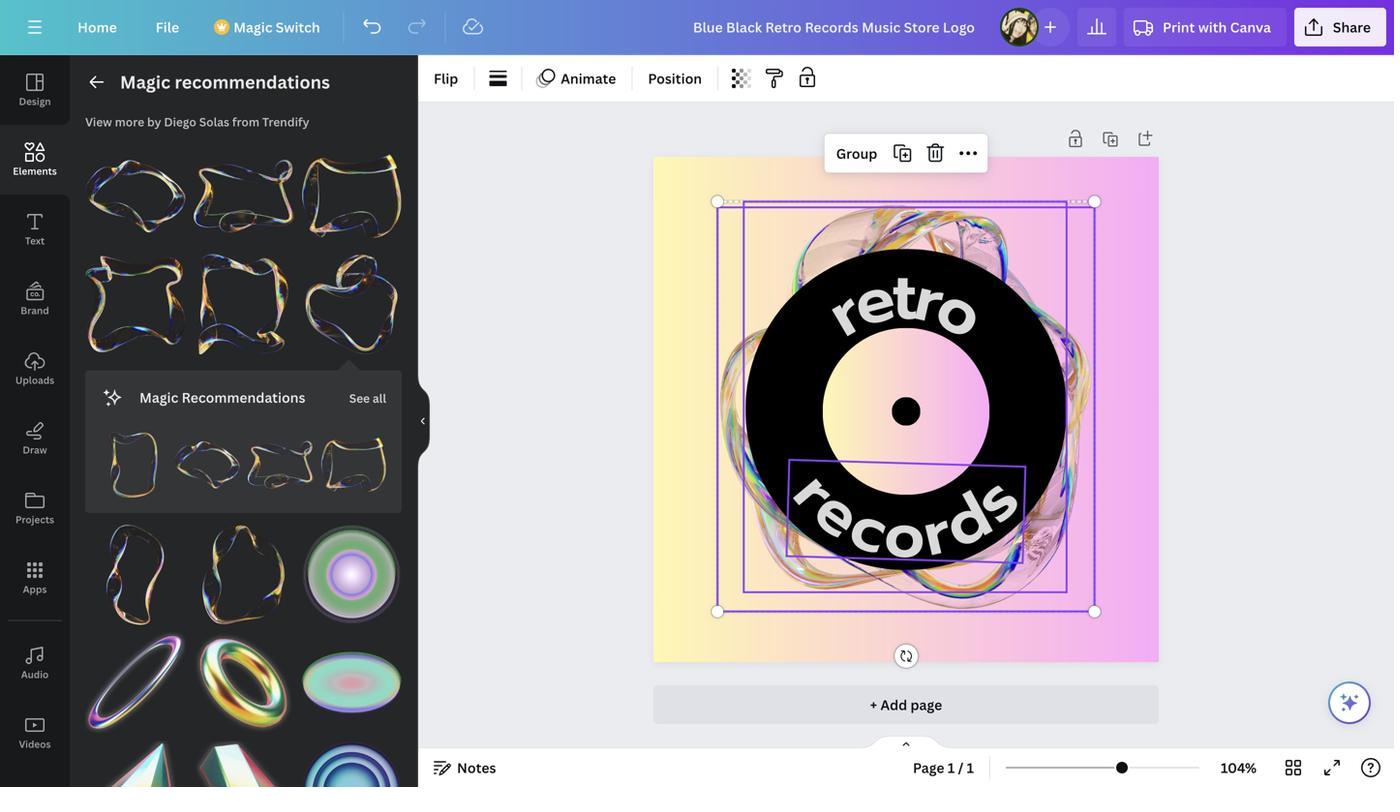 Task type: vqa. For each thing, say whether or not it's contained in the screenshot.
What if I already have a Canva account? dropdown button
no



Task type: locate. For each thing, give the bounding box(es) containing it.
magic left recommendations
[[139, 388, 179, 407]]

trendify button
[[262, 114, 310, 130]]

magic inside magic switch button
[[234, 18, 273, 36]]

hide image
[[417, 375, 430, 468]]

t
[[893, 248, 919, 346]]

magic up by on the top of page
[[120, 70, 171, 94]]

2 holographic chrome decorative ring image from the left
[[193, 633, 294, 734]]

holographic chrome decorative ring image up holographic chrome decorative pyramid image
[[85, 633, 186, 734]]

animate
[[561, 69, 616, 88]]

position button
[[641, 63, 710, 94]]

1 right /
[[967, 759, 975, 777]]

1 horizontal spatial 1
[[967, 759, 975, 777]]

1 holographic chrome decorative ring image from the left
[[85, 633, 186, 734]]

magic
[[234, 18, 273, 36], [120, 70, 171, 94], [139, 388, 179, 407]]

+
[[871, 696, 878, 714]]

switch
[[276, 18, 320, 36]]

share
[[1334, 18, 1372, 36]]

1 holographic chrome decorative circle image from the top
[[302, 525, 402, 626]]

group button
[[829, 138, 886, 169]]

0 horizontal spatial holographic chrome decorative ring image
[[85, 633, 186, 734]]

104%
[[1221, 759, 1257, 777]]

projects
[[15, 513, 54, 526]]

1 vertical spatial holographic chrome decorative circle image
[[302, 741, 402, 788]]

1 vertical spatial e
[[795, 463, 882, 563]]

+ add page button
[[654, 686, 1160, 725]]

e
[[844, 249, 906, 353], [795, 463, 882, 563]]

flip
[[434, 69, 458, 88]]

1 vertical spatial magic
[[120, 70, 171, 94]]

0 vertical spatial e
[[844, 249, 906, 353]]

holographic chrome decorative ring image up "holographic chrome decorative hexagon" image
[[193, 633, 294, 734]]

text button
[[0, 195, 70, 264]]

design button
[[0, 55, 70, 125]]

o
[[919, 259, 1003, 364], [883, 488, 927, 585]]

notes button
[[426, 753, 504, 784]]

magic for magic recommendations
[[139, 388, 179, 407]]

view more by diego solas button
[[85, 114, 230, 130]]

text
[[25, 234, 45, 247]]

0 vertical spatial o
[[919, 259, 1003, 364]]

magic switch button
[[203, 8, 336, 46]]

holographic chrome decorative ring image
[[85, 633, 186, 734], [193, 633, 294, 734]]

e for o
[[844, 249, 906, 353]]

2 vertical spatial magic
[[139, 388, 179, 407]]

flip button
[[426, 63, 466, 94]]

elements
[[13, 165, 57, 178]]

audio button
[[0, 629, 70, 698]]

file button
[[140, 8, 195, 46]]

0 horizontal spatial 1
[[948, 759, 955, 777]]

page 1 / 1
[[913, 759, 975, 777]]

more
[[115, 114, 144, 130]]

transparent liquid blob frame image
[[85, 146, 186, 247], [193, 146, 294, 247], [302, 146, 402, 247], [85, 254, 186, 355], [193, 254, 294, 355], [302, 254, 402, 355], [101, 432, 166, 498], [174, 432, 240, 498], [247, 432, 313, 498], [321, 432, 387, 498], [85, 525, 186, 626], [193, 525, 294, 626]]

1 horizontal spatial holographic chrome decorative ring image
[[193, 633, 294, 734]]

from
[[232, 114, 260, 130]]

view
[[85, 114, 112, 130]]

holographic chrome decorative circle image
[[302, 525, 402, 626], [302, 741, 402, 788]]

share button
[[1295, 8, 1387, 46]]

audio
[[21, 668, 49, 681]]

1
[[948, 759, 955, 777], [967, 759, 975, 777]]

group
[[193, 135, 294, 247], [302, 135, 402, 247], [85, 146, 186, 247], [85, 243, 186, 355], [193, 243, 294, 355], [302, 243, 402, 355], [101, 421, 166, 498], [174, 421, 240, 498], [247, 421, 313, 498], [321, 421, 387, 498], [85, 513, 186, 626], [302, 513, 402, 626], [193, 525, 294, 626], [85, 622, 186, 734], [193, 633, 294, 734], [302, 633, 402, 734], [85, 730, 186, 788], [193, 730, 294, 788], [302, 730, 402, 788]]

draw button
[[0, 404, 70, 474]]

videos button
[[0, 698, 70, 768]]

0 vertical spatial magic
[[234, 18, 273, 36]]

brand button
[[0, 264, 70, 334]]

magic left switch
[[234, 18, 273, 36]]

0 vertical spatial holographic chrome decorative circle image
[[302, 525, 402, 626]]

104% button
[[1208, 753, 1271, 784]]

s
[[951, 455, 1042, 545]]

1 left /
[[948, 759, 955, 777]]

see
[[349, 390, 370, 406]]

r
[[906, 249, 954, 350], [810, 264, 882, 362], [771, 452, 861, 533], [914, 483, 961, 582]]

diego
[[164, 114, 197, 130]]

print
[[1163, 18, 1196, 36]]



Task type: describe. For each thing, give the bounding box(es) containing it.
holographic chrome decorative oblong image
[[302, 633, 402, 734]]

show pages image
[[860, 735, 953, 751]]

magic for magic recommendations
[[120, 70, 171, 94]]

holographic chrome decorative pyramid image
[[85, 741, 186, 788]]

uploads button
[[0, 334, 70, 404]]

brand
[[21, 304, 49, 317]]

projects button
[[0, 474, 70, 543]]

canva
[[1231, 18, 1272, 36]]

c
[[838, 479, 901, 580]]

uploads
[[15, 374, 54, 387]]

group
[[837, 144, 878, 163]]

magic recommendations
[[139, 388, 306, 407]]

page
[[911, 696, 943, 714]]

magic recommendations
[[120, 70, 330, 94]]

magic for magic switch
[[234, 18, 273, 36]]

Design title text field
[[678, 8, 993, 46]]

canva assistant image
[[1339, 692, 1362, 715]]

main menu bar
[[0, 0, 1395, 55]]

solas
[[199, 114, 230, 130]]

with
[[1199, 18, 1228, 36]]

home link
[[62, 8, 132, 46]]

see all
[[349, 390, 386, 406]]

side panel tab list
[[0, 55, 70, 788]]

2 holographic chrome decorative circle image from the top
[[302, 741, 402, 788]]

animate button
[[530, 63, 624, 94]]

recommendations
[[182, 388, 306, 407]]

+ add page
[[871, 696, 943, 714]]

by
[[147, 114, 161, 130]]

1 1 from the left
[[948, 759, 955, 777]]

print with canva
[[1163, 18, 1272, 36]]

e for r
[[795, 463, 882, 563]]

/
[[959, 759, 964, 777]]

magic switch
[[234, 18, 320, 36]]

all
[[373, 390, 386, 406]]

holographic chrome decorative hexagon image
[[193, 741, 294, 788]]

elements button
[[0, 125, 70, 195]]

draw
[[23, 444, 47, 457]]

notes
[[457, 759, 496, 777]]

file
[[156, 18, 179, 36]]

d
[[927, 469, 1009, 573]]

apps
[[23, 583, 47, 596]]

position
[[648, 69, 702, 88]]

design
[[19, 95, 51, 108]]

recommendations
[[175, 70, 330, 94]]

videos
[[19, 738, 51, 751]]

home
[[77, 18, 117, 36]]

1 vertical spatial o
[[883, 488, 927, 585]]

add
[[881, 696, 908, 714]]

print with canva button
[[1125, 8, 1287, 46]]

apps button
[[0, 543, 70, 613]]

view more by diego solas from trendify
[[85, 114, 310, 130]]

trendify
[[262, 114, 310, 130]]

see all button
[[347, 378, 388, 417]]

2 1 from the left
[[967, 759, 975, 777]]

page
[[913, 759, 945, 777]]



